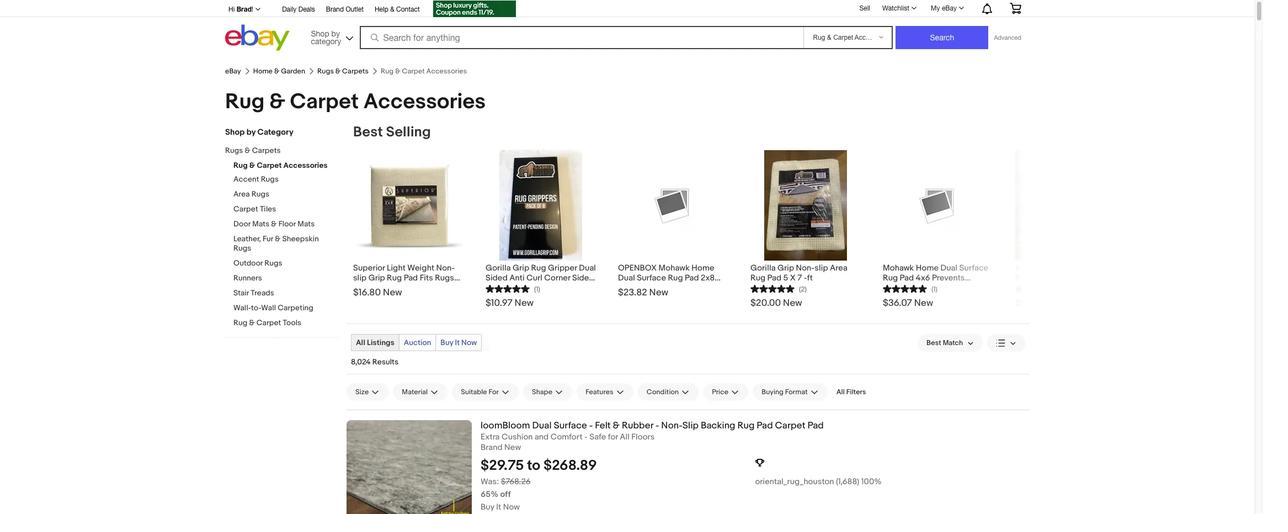 Task type: describe. For each thing, give the bounding box(es) containing it.
sell link
[[855, 4, 876, 12]]

help & contact
[[375, 6, 420, 13]]

& down to-
[[249, 318, 255, 327]]

new for $16.80 new
[[383, 287, 402, 298]]

rugs up 'outdoor'
[[234, 244, 251, 253]]

slip
[[683, 420, 699, 431]]

watchlist link
[[877, 2, 922, 15]]

(1) link for $36.07
[[883, 283, 938, 294]]

1 mats from the left
[[252, 219, 270, 229]]

openbox
[[618, 263, 657, 273]]

pad inside mohawk ultra premium 100 recycled felt rug pad 8'x10' 1/4 inch thick safe
[[1086, 273, 1100, 283]]

Search for anything text field
[[361, 27, 802, 48]]

& right fur
[[275, 234, 281, 244]]

rugs down category
[[318, 67, 334, 76]]

shape
[[532, 388, 553, 396]]

to
[[527, 457, 541, 474]]

$76.91 new
[[1016, 298, 1063, 309]]

recycled
[[1016, 273, 1052, 283]]

0 vertical spatial rugs & carpets link
[[318, 67, 369, 76]]

brand inside the loombloom dual surface - felt & rubber - non-slip backing rug pad carpet pad extra cushion and comfort - safe for all floors brand new
[[481, 442, 503, 453]]

it inside $29.75 to $268.89 was: $768.26 65% off buy it now
[[497, 502, 502, 512]]

- down features on the left of the page
[[590, 420, 593, 431]]

gorilla for $20.00 new
[[751, 263, 776, 273]]

outlet
[[346, 6, 364, 13]]

comfort
[[551, 432, 583, 442]]

sided
[[486, 273, 508, 283]]

accent
[[234, 174, 259, 184]]

x
[[791, 273, 796, 283]]

shop by category banner
[[223, 0, 1030, 54]]

shop by category
[[225, 127, 294, 137]]

rugs down shop by category
[[225, 146, 243, 155]]

suitable
[[461, 388, 487, 396]]

openbox mohawk home dual surface rug pad 2x8 multi image
[[652, 183, 696, 228]]

outdoor
[[234, 258, 263, 268]]

openbox mohawk home dual surface rug pad 2x8 multi link
[[618, 261, 729, 293]]

surface inside openbox mohawk home dual surface rug pad 2x8 multi
[[637, 273, 667, 283]]

wall-
[[234, 303, 251, 313]]

brad
[[237, 5, 252, 13]]

oriental_rug_houston
[[756, 476, 835, 487]]

was:
[[481, 476, 499, 487]]

felt inside the loombloom dual surface - felt & rubber - non-slip backing rug pad carpet pad extra cushion and comfort - safe for all floors brand new
[[595, 420, 611, 431]]

rug inside "gorilla grip rug gripper dual sided anti curl corner side grippers 8 piece reu"
[[531, 263, 546, 273]]

cushion
[[502, 432, 533, 442]]

$20.00 new
[[751, 298, 803, 309]]

sell
[[860, 4, 871, 12]]

5 out of 5 stars image for $10.97
[[486, 283, 530, 294]]

slip inside superior light weight non- slip grip rug pad fits rugs 6x9
[[353, 273, 367, 283]]

my ebay link
[[926, 2, 970, 15]]

- right comfort
[[585, 432, 588, 442]]

rug inside gorilla grip non-slip area rug pad 5 x 7 -ft
[[751, 273, 766, 283]]

carpet down wall
[[257, 318, 281, 327]]

inch
[[1029, 283, 1045, 293]]

mohawk ultra premium 100 recycled felt rug pad 8'x10' 1/4 inch thick safe image
[[1016, 150, 1126, 261]]

best match button
[[918, 334, 983, 352]]

grip for $10.97
[[513, 263, 530, 273]]

pad down format
[[808, 420, 824, 431]]

$29.75 to $268.89 was: $768.26 65% off buy it now
[[481, 457, 597, 512]]

best for best selling
[[353, 124, 383, 141]]

to-
[[251, 303, 261, 313]]

treads
[[251, 288, 274, 298]]

mohawk inside openbox mohawk home dual surface rug pad 2x8 multi
[[659, 263, 690, 273]]

non- inside the loombloom dual surface - felt & rubber - non-slip backing rug pad carpet pad extra cushion and comfort - safe for all floors brand new
[[662, 420, 683, 431]]

pad inside superior light weight non- slip grip rug pad fits rugs 6x9
[[404, 273, 418, 283]]

contact
[[396, 6, 420, 13]]

& left floor
[[271, 219, 277, 229]]

(1,688)
[[837, 476, 860, 487]]

shop for shop by category
[[225, 127, 245, 137]]

carpet tiles link
[[234, 204, 338, 215]]

all for all filters
[[837, 388, 845, 396]]

light
[[387, 263, 406, 273]]

rug up accent
[[234, 161, 248, 170]]

gorilla grip rug gripper dual sided anti curl corner side grippers 8 piece reu image
[[500, 150, 583, 261]]

and
[[535, 432, 549, 442]]

curl
[[527, 273, 543, 283]]

advanced link
[[989, 27, 1028, 49]]

dual inside openbox mohawk home dual surface rug pad 2x8 multi
[[618, 273, 635, 283]]

- right the rubber
[[656, 420, 660, 431]]

main content containing best selling
[[347, 124, 1140, 514]]

rug inside superior light weight non- slip grip rug pad fits rugs 6x9
[[387, 273, 402, 283]]

all for all listings
[[356, 338, 366, 347]]

my ebay
[[932, 4, 957, 12]]

best selling
[[353, 124, 431, 141]]

advanced
[[995, 34, 1022, 41]]

rug inside mohawk ultra premium 100 recycled felt rug pad 8'x10' 1/4 inch thick safe
[[1069, 273, 1084, 283]]

shape button
[[524, 383, 573, 401]]

buying format button
[[753, 383, 828, 401]]

mohawk ultra premium 100 recycled felt rug pad 8'x10' 1/4 inch thick safe link
[[1016, 261, 1126, 293]]

format
[[786, 388, 808, 396]]

rugs & carpets rug & carpet accessories accent rugs area rugs carpet tiles door mats & floor mats leather, fur & sheepskin rugs outdoor rugs runners stair treads wall-to-wall carpeting rug & carpet tools
[[225, 146, 328, 327]]

6x9
[[353, 283, 367, 293]]

$36.07
[[883, 298, 913, 309]]

felt inside mohawk ultra premium 100 recycled felt rug pad 8'x10' 1/4 inch thick safe
[[1054, 273, 1067, 283]]

pad inside openbox mohawk home dual surface rug pad 2x8 multi
[[685, 273, 699, 283]]

new for $23.82 new
[[650, 287, 669, 298]]

help & contact link
[[375, 4, 420, 16]]

runners
[[234, 273, 262, 283]]

stair treads link
[[234, 288, 338, 299]]

accessories inside rugs & carpets rug & carpet accessories accent rugs area rugs carpet tiles door mats & floor mats leather, fur & sheepskin rugs outdoor rugs runners stair treads wall-to-wall carpeting rug & carpet tools
[[284, 161, 328, 170]]

gorilla for $10.97 new
[[486, 263, 511, 273]]

hi
[[229, 6, 235, 13]]

condition button
[[638, 383, 699, 401]]

door
[[234, 219, 251, 229]]

shop by category
[[311, 29, 341, 46]]

rugs up tiles
[[252, 189, 270, 199]]

rug & carpet accessories
[[225, 89, 486, 115]]

(1) link for $10.97
[[486, 283, 541, 294]]

area inside gorilla grip non-slip area rug pad 5 x 7 -ft
[[830, 263, 848, 273]]

size button
[[347, 383, 389, 401]]

price button
[[704, 383, 749, 401]]

new for $10.97 new
[[515, 298, 534, 309]]

anti
[[510, 273, 525, 283]]

slip inside gorilla grip non-slip area rug pad 5 x 7 -ft
[[815, 263, 829, 273]]

off
[[501, 489, 511, 500]]

material button
[[393, 383, 448, 401]]

superior light weight non- slip grip rug pad fits rugs 6x9
[[353, 263, 455, 293]]

1 vertical spatial rugs & carpets link
[[225, 146, 330, 156]]

filters
[[847, 388, 867, 396]]

8
[[521, 283, 526, 293]]

auction link
[[400, 335, 436, 351]]

$16.80
[[353, 287, 381, 298]]

rugs inside superior light weight non- slip grip rug pad fits rugs 6x9
[[435, 273, 454, 283]]

$20.00
[[751, 298, 781, 309]]

5 out of 5 stars image for $20.00
[[751, 283, 795, 294]]

leather,
[[234, 234, 261, 244]]

0 vertical spatial buy
[[441, 338, 454, 347]]

0 vertical spatial home
[[253, 67, 273, 76]]

new for $36.07 new
[[915, 298, 934, 309]]

side
[[573, 273, 589, 283]]

your shopping cart image
[[1010, 3, 1023, 14]]

(1) for $10.97 new
[[535, 285, 541, 294]]

view: list view image
[[997, 337, 1017, 349]]

1/4
[[1016, 283, 1027, 293]]

oriental_rug_houston (1,688) 100%
[[756, 476, 882, 487]]

shop by category button
[[306, 25, 356, 48]]

reu
[[552, 283, 566, 293]]

mohawk home dual surface rug pad 4x6 prevents bunching slipping while vacuuming image
[[917, 183, 961, 228]]

hi brad !
[[229, 5, 254, 13]]

safe inside mohawk ultra premium 100 recycled felt rug pad 8'x10' 1/4 inch thick safe
[[1069, 283, 1085, 293]]

$23.82 new
[[618, 287, 669, 298]]

shop for shop by category
[[311, 29, 329, 38]]

- inside gorilla grip non-slip area rug pad 5 x 7 -ft
[[804, 273, 808, 283]]

non- inside gorilla grip non-slip area rug pad 5 x 7 -ft
[[797, 263, 815, 273]]

suitable for
[[461, 388, 499, 396]]

(2)
[[800, 285, 807, 294]]



Task type: vqa. For each thing, say whether or not it's contained in the screenshot.
the Area
yes



Task type: locate. For each thing, give the bounding box(es) containing it.
& up for
[[613, 420, 620, 431]]

0 horizontal spatial ebay
[[225, 67, 241, 76]]

0 horizontal spatial buy
[[441, 338, 454, 347]]

gorilla grip rug gripper dual sided anti curl corner side grippers 8 piece reu
[[486, 263, 596, 293]]

buy inside $29.75 to $268.89 was: $768.26 65% off buy it now
[[481, 502, 495, 512]]

1 horizontal spatial best
[[927, 338, 942, 347]]

0 vertical spatial shop
[[311, 29, 329, 38]]

mohawk inside mohawk ultra premium 100 recycled felt rug pad 8'x10' 1/4 inch thick safe
[[1016, 263, 1047, 273]]

carpet up accent rugs link
[[257, 161, 282, 170]]

0 vertical spatial brand
[[326, 6, 344, 13]]

0 horizontal spatial all
[[356, 338, 366, 347]]

rubber
[[622, 420, 654, 431]]

1 horizontal spatial dual
[[579, 263, 596, 273]]

superior light weight non- slip grip rug pad fits rugs 6x9 link
[[353, 261, 464, 293]]

pad left '8'x10''
[[1086, 273, 1100, 283]]

1 gorilla from the left
[[486, 263, 511, 273]]

area inside rugs & carpets rug & carpet accessories accent rugs area rugs carpet tiles door mats & floor mats leather, fur & sheepskin rugs outdoor rugs runners stair treads wall-to-wall carpeting rug & carpet tools
[[234, 189, 250, 199]]

0 horizontal spatial shop
[[225, 127, 245, 137]]

0 horizontal spatial (1)
[[535, 285, 541, 294]]

2 horizontal spatial all
[[837, 388, 845, 396]]

ultra
[[1049, 263, 1067, 273]]

results
[[373, 357, 399, 367]]

best inside dropdown button
[[927, 338, 942, 347]]

grip up 8
[[513, 263, 530, 273]]

dual
[[579, 263, 596, 273], [618, 273, 635, 283], [533, 420, 552, 431]]

1 horizontal spatial by
[[332, 29, 340, 38]]

main content
[[347, 124, 1140, 514]]

non- right x at right bottom
[[797, 263, 815, 273]]

by for category
[[332, 29, 340, 38]]

& down shop by category
[[245, 146, 250, 155]]

weight
[[408, 263, 435, 273]]

loombloom dual surface - felt & rubber - non-slip backing rug pad carpet pad link
[[481, 420, 1030, 432]]

(2) link
[[751, 283, 807, 294]]

brand inside brand outlet link
[[326, 6, 344, 13]]

0 horizontal spatial best
[[353, 124, 383, 141]]

backing
[[701, 420, 736, 431]]

rugs up area rugs link
[[261, 174, 279, 184]]

2 mohawk from the left
[[1016, 263, 1047, 273]]

grip for $20.00
[[778, 263, 795, 273]]

grip up the $16.80 new
[[369, 273, 385, 283]]

shop
[[311, 29, 329, 38], [225, 127, 245, 137]]

all listings link
[[352, 335, 399, 351]]

1 horizontal spatial area
[[830, 263, 848, 273]]

new down thick
[[1044, 298, 1063, 309]]

listings
[[367, 338, 395, 347]]

1 vertical spatial now
[[503, 502, 520, 512]]

0 horizontal spatial now
[[462, 338, 477, 347]]

& up accent
[[250, 161, 255, 170]]

it right auction
[[455, 338, 460, 347]]

gorilla left the "5"
[[751, 263, 776, 273]]

outdoor rugs link
[[234, 258, 338, 269]]

safe inside the loombloom dual surface - felt & rubber - non-slip backing rug pad carpet pad extra cushion and comfort - safe for all floors brand new
[[590, 432, 607, 442]]

all
[[356, 338, 366, 347], [837, 388, 845, 396], [620, 432, 630, 442]]

rug inside openbox mohawk home dual surface rug pad 2x8 multi
[[668, 273, 683, 283]]

shop inside shop by category
[[311, 29, 329, 38]]

best match
[[927, 338, 964, 347]]

& inside help & contact "link"
[[390, 6, 395, 13]]

1 horizontal spatial safe
[[1069, 283, 1085, 293]]

carpets for rugs & carpets rug & carpet accessories accent rugs area rugs carpet tiles door mats & floor mats leather, fur & sheepskin rugs outdoor rugs runners stair treads wall-to-wall carpeting rug & carpet tools
[[252, 146, 281, 155]]

dual inside "gorilla grip rug gripper dual sided anti curl corner side grippers 8 piece reu"
[[579, 263, 596, 273]]

new right $36.07
[[915, 298, 934, 309]]

1 vertical spatial safe
[[590, 432, 607, 442]]

1 vertical spatial ebay
[[225, 67, 241, 76]]

rugs & carpets link down category
[[225, 146, 330, 156]]

carpet down buying format dropdown button
[[776, 420, 806, 431]]

1 vertical spatial it
[[497, 502, 502, 512]]

8,024 results
[[351, 357, 399, 367]]

loombloom dual surface - felt & rubber - non-slip backing rug pad carpet pad image
[[347, 420, 472, 514]]

0 horizontal spatial mats
[[252, 219, 270, 229]]

leather, fur & sheepskin rugs link
[[234, 234, 338, 254]]

home inside openbox mohawk home dual surface rug pad 2x8 multi
[[692, 263, 715, 273]]

1 vertical spatial surface
[[554, 420, 587, 431]]

grip inside superior light weight non- slip grip rug pad fits rugs 6x9
[[369, 273, 385, 283]]

carpet up door in the top left of the page
[[234, 204, 258, 214]]

material
[[402, 388, 428, 396]]

new for $20.00 new
[[784, 298, 803, 309]]

sheepskin
[[282, 234, 319, 244]]

ebay
[[943, 4, 957, 12], [225, 67, 241, 76]]

1 horizontal spatial gorilla
[[751, 263, 776, 273]]

1 vertical spatial brand
[[481, 442, 503, 453]]

top rated plus image
[[756, 458, 765, 467]]

rug left 2x8
[[668, 273, 683, 283]]

2 5 out of 5 stars image from the left
[[751, 283, 795, 294]]

non-
[[436, 263, 455, 273], [797, 263, 815, 273], [662, 420, 683, 431]]

gorilla grip non-slip area rug pad 5 x 7 -ft image
[[765, 150, 848, 261]]

(1)
[[535, 285, 541, 294], [932, 285, 938, 294]]

new
[[383, 287, 402, 298], [650, 287, 669, 298], [515, 298, 534, 309], [784, 298, 803, 309], [915, 298, 934, 309], [1044, 298, 1063, 309], [505, 442, 521, 453]]

1 horizontal spatial all
[[620, 432, 630, 442]]

& left garden at top left
[[274, 67, 280, 76]]

rug down wall-
[[234, 318, 248, 327]]

buy down 65%
[[481, 502, 495, 512]]

0 horizontal spatial mohawk
[[659, 263, 690, 273]]

0 vertical spatial area
[[234, 189, 250, 199]]

(1) down curl
[[535, 285, 541, 294]]

0 horizontal spatial gorilla
[[486, 263, 511, 273]]

carpets up rug & carpet accessories
[[342, 67, 369, 76]]

area down accent
[[234, 189, 250, 199]]

mohawk ultra premium 100 recycled felt rug pad 8'x10' 1/4 inch thick safe
[[1016, 263, 1122, 293]]

get the coupon image
[[433, 1, 516, 17]]

1 vertical spatial buy
[[481, 502, 495, 512]]

0 vertical spatial carpets
[[342, 67, 369, 76]]

1 horizontal spatial surface
[[637, 273, 667, 283]]

0 vertical spatial safe
[[1069, 283, 1085, 293]]

2 vertical spatial all
[[620, 432, 630, 442]]

0 vertical spatial by
[[332, 29, 340, 38]]

2x8
[[701, 273, 715, 283]]

carpets inside rugs & carpets rug & carpet accessories accent rugs area rugs carpet tiles door mats & floor mats leather, fur & sheepskin rugs outdoor rugs runners stair treads wall-to-wall carpeting rug & carpet tools
[[252, 146, 281, 155]]

0 vertical spatial best
[[353, 124, 383, 141]]

1 vertical spatial accessories
[[284, 161, 328, 170]]

gorilla inside gorilla grip non-slip area rug pad 5 x 7 -ft
[[751, 263, 776, 273]]

0 horizontal spatial (1) link
[[486, 283, 541, 294]]

ebay right my on the right
[[943, 4, 957, 12]]

5 out of 5 stars image up '$10.97 new'
[[486, 283, 530, 294]]

by
[[332, 29, 340, 38], [247, 127, 256, 137]]

1 horizontal spatial carpets
[[342, 67, 369, 76]]

rug down ebay link
[[225, 89, 265, 115]]

& inside the loombloom dual surface - felt & rubber - non-slip backing rug pad carpet pad extra cushion and comfort - safe for all floors brand new
[[613, 420, 620, 431]]

mohawk up inch
[[1016, 263, 1047, 273]]

(1) link up "$36.07 new"
[[883, 283, 938, 294]]

0 horizontal spatial carpets
[[252, 146, 281, 155]]

new down (2)
[[784, 298, 803, 309]]

all filters
[[837, 388, 867, 396]]

all left filters
[[837, 388, 845, 396]]

buy right "auction" link
[[441, 338, 454, 347]]

1 vertical spatial felt
[[595, 420, 611, 431]]

0 horizontal spatial dual
[[533, 420, 552, 431]]

non- inside superior light weight non- slip grip rug pad fits rugs 6x9
[[436, 263, 455, 273]]

superior light weight non-slip grip rug pad fits rugs 6x9 image
[[353, 150, 464, 261]]

0 vertical spatial now
[[462, 338, 477, 347]]

dual up the $23.82 at bottom
[[618, 273, 635, 283]]

by left category
[[247, 127, 256, 137]]

1 horizontal spatial grip
[[513, 263, 530, 273]]

mats up sheepskin
[[298, 219, 315, 229]]

1 vertical spatial by
[[247, 127, 256, 137]]

accent rugs link
[[234, 174, 338, 185]]

slip up $16.80
[[353, 273, 367, 283]]

rug up the $16.80 new
[[387, 273, 402, 283]]

felt up for
[[595, 420, 611, 431]]

openbox mohawk home dual surface rug pad 2x8 multi
[[618, 263, 715, 293]]

safe right thick
[[1069, 283, 1085, 293]]

4 5 out of 5 stars image from the left
[[1016, 283, 1060, 294]]

all filters button
[[833, 383, 871, 401]]

safe left for
[[590, 432, 607, 442]]

5
[[784, 273, 789, 283]]

shop left category
[[225, 127, 245, 137]]

now inside $29.75 to $268.89 was: $768.26 65% off buy it now
[[503, 502, 520, 512]]

dual right gripper
[[579, 263, 596, 273]]

pad inside gorilla grip non-slip area rug pad 5 x 7 -ft
[[768, 273, 782, 283]]

carpet down rugs & carpets
[[290, 89, 359, 115]]

1 horizontal spatial ebay
[[943, 4, 957, 12]]

0 horizontal spatial accessories
[[284, 161, 328, 170]]

1 horizontal spatial now
[[503, 502, 520, 512]]

0 horizontal spatial area
[[234, 189, 250, 199]]

(1) link
[[486, 283, 541, 294], [883, 283, 938, 294]]

pad left 2x8
[[685, 273, 699, 283]]

2 horizontal spatial dual
[[618, 273, 635, 283]]

stair
[[234, 288, 249, 298]]

best for best match
[[927, 338, 942, 347]]

fur
[[263, 234, 273, 244]]

rugs
[[318, 67, 334, 76], [225, 146, 243, 155], [261, 174, 279, 184], [252, 189, 270, 199], [234, 244, 251, 253], [265, 258, 283, 268], [435, 273, 454, 283]]

mohawk left 2x8
[[659, 263, 690, 273]]

grip inside gorilla grip non-slip area rug pad 5 x 7 -ft
[[778, 263, 795, 273]]

0 horizontal spatial brand
[[326, 6, 344, 13]]

2 (1) link from the left
[[883, 283, 938, 294]]

new for $76.91 new
[[1044, 298, 1063, 309]]

by for category
[[247, 127, 256, 137]]

home & garden link
[[253, 67, 305, 76]]

wall-to-wall carpeting link
[[234, 303, 338, 314]]

carpets down shop by category
[[252, 146, 281, 155]]

now up suitable
[[462, 338, 477, 347]]

1 mohawk from the left
[[659, 263, 690, 273]]

1 (1) link from the left
[[486, 283, 541, 294]]

2 (1) from the left
[[932, 285, 938, 294]]

superior
[[353, 263, 385, 273]]

ebay left home & garden link
[[225, 67, 241, 76]]

100%
[[862, 476, 882, 487]]

0 horizontal spatial grip
[[369, 273, 385, 283]]

5 out of 5 stars image for $76.91
[[1016, 283, 1060, 294]]

runners link
[[234, 273, 338, 284]]

gorilla up grippers
[[486, 263, 511, 273]]

felt right inch
[[1054, 273, 1067, 283]]

best down rug & carpet accessories
[[353, 124, 383, 141]]

rug & carpet tools link
[[234, 318, 338, 329]]

1 horizontal spatial buy
[[481, 502, 495, 512]]

rugs up runners link
[[265, 258, 283, 268]]

all right for
[[620, 432, 630, 442]]

non- right fits
[[436, 263, 455, 273]]

3 5 out of 5 stars image from the left
[[883, 283, 928, 294]]

7
[[798, 273, 803, 283]]

category
[[258, 127, 294, 137]]

it down off
[[497, 502, 502, 512]]

$36.07 new
[[883, 298, 934, 309]]

daily
[[282, 6, 297, 13]]

rugs right fits
[[435, 273, 454, 283]]

all inside the loombloom dual surface - felt & rubber - non-slip backing rug pad carpet pad extra cushion and comfort - safe for all floors brand new
[[620, 432, 630, 442]]

accessories up selling
[[364, 89, 486, 115]]

grippers
[[486, 283, 520, 293]]

mats
[[252, 219, 270, 229], [298, 219, 315, 229]]

brand up $29.75
[[481, 442, 503, 453]]

0 horizontal spatial slip
[[353, 273, 367, 283]]

& down category
[[336, 67, 341, 76]]

0 vertical spatial accessories
[[364, 89, 486, 115]]

ebay inside my ebay 'link'
[[943, 4, 957, 12]]

&
[[390, 6, 395, 13], [274, 67, 280, 76], [336, 67, 341, 76], [269, 89, 285, 115], [245, 146, 250, 155], [250, 161, 255, 170], [271, 219, 277, 229], [275, 234, 281, 244], [249, 318, 255, 327], [613, 420, 620, 431]]

5 out of 5 stars image
[[486, 283, 530, 294], [751, 283, 795, 294], [883, 283, 928, 294], [1016, 283, 1060, 294]]

rugs & carpets link up rug & carpet accessories
[[318, 67, 369, 76]]

carpets for rugs & carpets
[[342, 67, 369, 76]]

features
[[586, 388, 614, 396]]

slip
[[815, 263, 829, 273], [353, 273, 367, 283]]

0 vertical spatial ebay
[[943, 4, 957, 12]]

(1) for $36.07 new
[[932, 285, 938, 294]]

by inside shop by category
[[332, 29, 340, 38]]

0 vertical spatial all
[[356, 338, 366, 347]]

rug inside the loombloom dual surface - felt & rubber - non-slip backing rug pad carpet pad extra cushion and comfort - safe for all floors brand new
[[738, 420, 755, 431]]

watchlist
[[883, 4, 910, 12]]

gorilla grip rug gripper dual sided anti curl corner side grippers 8 piece reu link
[[486, 261, 596, 293]]

0 vertical spatial it
[[455, 338, 460, 347]]

for
[[489, 388, 499, 396]]

wall
[[261, 303, 276, 313]]

grip left 7
[[778, 263, 795, 273]]

-
[[804, 273, 808, 283], [590, 420, 593, 431], [656, 420, 660, 431], [585, 432, 588, 442]]

new right the $23.82 at bottom
[[650, 287, 669, 298]]

None submit
[[896, 26, 989, 49]]

new down 8
[[515, 298, 534, 309]]

now
[[462, 338, 477, 347], [503, 502, 520, 512]]

carpet inside the loombloom dual surface - felt & rubber - non-slip backing rug pad carpet pad extra cushion and comfort - safe for all floors brand new
[[776, 420, 806, 431]]

1 horizontal spatial accessories
[[364, 89, 486, 115]]

$29.75
[[481, 457, 524, 474]]

(1) up "$36.07 new"
[[932, 285, 938, 294]]

area right ft
[[830, 263, 848, 273]]

1 vertical spatial home
[[692, 263, 715, 273]]

new up $29.75
[[505, 442, 521, 453]]

0 horizontal spatial surface
[[554, 420, 587, 431]]

surface up $23.82 new
[[637, 273, 667, 283]]

rug
[[225, 89, 265, 115], [234, 161, 248, 170], [531, 263, 546, 273], [387, 273, 402, 283], [668, 273, 683, 283], [751, 273, 766, 283], [1069, 273, 1084, 283], [234, 318, 248, 327], [738, 420, 755, 431]]

0 horizontal spatial non-
[[436, 263, 455, 273]]

brand outlet link
[[326, 4, 364, 16]]

rug up piece
[[531, 263, 546, 273]]

all up 8,024
[[356, 338, 366, 347]]

$16.80 new
[[353, 287, 402, 298]]

1 horizontal spatial non-
[[662, 420, 683, 431]]

0 horizontal spatial by
[[247, 127, 256, 137]]

ebay link
[[225, 67, 241, 76]]

0 horizontal spatial felt
[[595, 420, 611, 431]]

grip
[[513, 263, 530, 273], [778, 263, 795, 273], [369, 273, 385, 283]]

buy it now
[[441, 338, 477, 347]]

5 out of 5 stars image up "$36.07 new"
[[883, 283, 928, 294]]

2 gorilla from the left
[[751, 263, 776, 273]]

my
[[932, 4, 941, 12]]

thick
[[1047, 283, 1067, 293]]

5 out of 5 stars image for $36.07
[[883, 283, 928, 294]]

1 horizontal spatial (1) link
[[883, 283, 938, 294]]

0 horizontal spatial home
[[253, 67, 273, 76]]

1 horizontal spatial it
[[497, 502, 502, 512]]

5 out of 5 stars image up $76.91 new
[[1016, 283, 1060, 294]]

selling
[[386, 124, 431, 141]]

1 horizontal spatial mohawk
[[1016, 263, 1047, 273]]

0 vertical spatial felt
[[1054, 273, 1067, 283]]

new inside the loombloom dual surface - felt & rubber - non-slip backing rug pad carpet pad extra cushion and comfort - safe for all floors brand new
[[505, 442, 521, 453]]

1 horizontal spatial mats
[[298, 219, 315, 229]]

gripper
[[548, 263, 578, 273]]

carpets
[[342, 67, 369, 76], [252, 146, 281, 155]]

1 horizontal spatial (1)
[[932, 285, 938, 294]]

dual inside the loombloom dual surface - felt & rubber - non-slip backing rug pad carpet pad extra cushion and comfort - safe for all floors brand new
[[533, 420, 552, 431]]

loombloom dual surface - felt & rubber - non-slip backing rug pad carpet pad extra cushion and comfort - safe for all floors brand new
[[481, 420, 824, 453]]

pad left the "5"
[[768, 273, 782, 283]]

none submit inside shop by category banner
[[896, 26, 989, 49]]

rug up '$20.00' on the bottom right of the page
[[751, 273, 766, 283]]

deals
[[299, 6, 315, 13]]

0 vertical spatial surface
[[637, 273, 667, 283]]

account navigation
[[223, 0, 1030, 19]]

floors
[[632, 432, 655, 442]]

1 horizontal spatial brand
[[481, 442, 503, 453]]

0 horizontal spatial it
[[455, 338, 460, 347]]

rug right backing
[[738, 420, 755, 431]]

area
[[234, 189, 250, 199], [830, 263, 848, 273]]

best left match
[[927, 338, 942, 347]]

- right 7
[[804, 273, 808, 283]]

gorilla inside "gorilla grip rug gripper dual sided anti curl corner side grippers 8 piece reu"
[[486, 263, 511, 273]]

pad down 'buying'
[[757, 420, 773, 431]]

shop down deals
[[311, 29, 329, 38]]

2 horizontal spatial non-
[[797, 263, 815, 273]]

1 horizontal spatial home
[[692, 263, 715, 273]]

5 out of 5 stars image up $20.00 new
[[751, 283, 795, 294]]

surface inside the loombloom dual surface - felt & rubber - non-slip backing rug pad carpet pad extra cushion and comfort - safe for all floors brand new
[[554, 420, 587, 431]]

2 mats from the left
[[298, 219, 315, 229]]

new down the light
[[383, 287, 402, 298]]

1 horizontal spatial slip
[[815, 263, 829, 273]]

slip right ft
[[815, 263, 829, 273]]

rug right ultra
[[1069, 273, 1084, 283]]

2 horizontal spatial grip
[[778, 263, 795, 273]]

premium
[[1069, 263, 1102, 273]]

& up category
[[269, 89, 285, 115]]

1 (1) from the left
[[535, 285, 541, 294]]

size
[[356, 388, 369, 396]]

1 vertical spatial best
[[927, 338, 942, 347]]

dual up and in the left bottom of the page
[[533, 420, 552, 431]]

(1) link up '$10.97 new'
[[486, 283, 541, 294]]

1 vertical spatial carpets
[[252, 146, 281, 155]]

& right help
[[390, 6, 395, 13]]

0 horizontal spatial safe
[[590, 432, 607, 442]]

mats up fur
[[252, 219, 270, 229]]

now down off
[[503, 502, 520, 512]]

1 vertical spatial area
[[830, 263, 848, 273]]

home & garden
[[253, 67, 305, 76]]

1 horizontal spatial shop
[[311, 29, 329, 38]]

1 horizontal spatial felt
[[1054, 273, 1067, 283]]

grip inside "gorilla grip rug gripper dual sided anti curl corner side grippers 8 piece reu"
[[513, 263, 530, 273]]

1 vertical spatial shop
[[225, 127, 245, 137]]

all inside button
[[837, 388, 845, 396]]

brand left outlet
[[326, 6, 344, 13]]

1 5 out of 5 stars image from the left
[[486, 283, 530, 294]]

1 vertical spatial all
[[837, 388, 845, 396]]

match
[[943, 338, 964, 347]]



